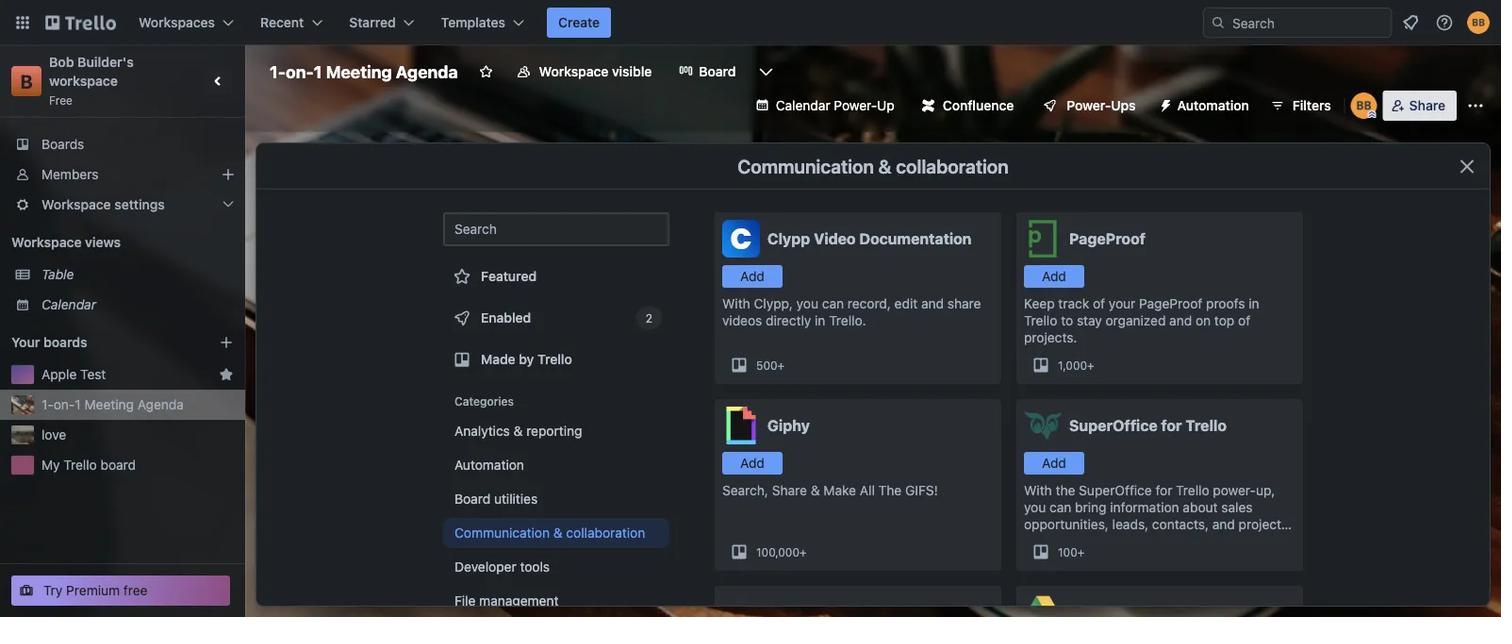 Task type: vqa. For each thing, say whether or not it's contained in the screenshot.
'Delete' link
no



Task type: describe. For each thing, give the bounding box(es) containing it.
keep track of your pageproof proofs in trello to stay organized and on top of projects.
[[1025, 296, 1260, 345]]

workspace for workspace views
[[11, 234, 82, 250]]

table link
[[42, 265, 234, 284]]

1 power- from the left
[[834, 98, 878, 113]]

settings
[[114, 197, 165, 212]]

trello inside with the superoffice for trello power-up, you can bring information about sales opportunities, leads, contacts, and projects to your cards.
[[1177, 483, 1210, 498]]

switch to… image
[[13, 13, 32, 32]]

love
[[42, 427, 66, 442]]

this member is an admin of this board. image
[[1369, 110, 1377, 119]]

0 vertical spatial pageproof
[[1070, 230, 1146, 248]]

templates button
[[430, 8, 536, 38]]

your inside keep track of your pageproof proofs in trello to stay organized and on top of projects.
[[1109, 296, 1136, 311]]

by
[[519, 351, 534, 367]]

& left make
[[811, 483, 820, 498]]

1 inside "link"
[[75, 397, 81, 412]]

on
[[1196, 313, 1212, 328]]

meeting inside text field
[[326, 61, 392, 82]]

b link
[[11, 66, 42, 96]]

edit
[[895, 296, 918, 311]]

made
[[481, 351, 516, 367]]

superoffice inside with the superoffice for trello power-up, you can bring information about sales opportunities, leads, contacts, and projects to your cards.
[[1079, 483, 1153, 498]]

video
[[814, 230, 856, 248]]

for inside with the superoffice for trello power-up, you can bring information about sales opportunities, leads, contacts, and projects to your cards.
[[1156, 483, 1173, 498]]

trello inside the my trello board link
[[64, 457, 97, 473]]

visible
[[612, 64, 652, 79]]

b
[[20, 70, 33, 92]]

with for superoffice
[[1025, 483, 1053, 498]]

power-ups button
[[1030, 91, 1148, 121]]

add button for superoffice for trello
[[1025, 452, 1085, 475]]

confluence icon image
[[922, 99, 936, 112]]

2
[[646, 311, 653, 325]]

1 horizontal spatial communication & collaboration
[[738, 155, 1009, 177]]

100 +
[[1059, 545, 1085, 559]]

views
[[85, 234, 121, 250]]

& inside "link"
[[554, 525, 563, 541]]

share
[[948, 296, 982, 311]]

with the superoffice for trello power-up, you can bring information about sales opportunities, leads, contacts, and projects to your cards.
[[1025, 483, 1289, 549]]

featured link
[[443, 258, 670, 295]]

+ for giphy
[[800, 545, 807, 559]]

trello inside keep track of your pageproof proofs in trello to stay organized and on top of projects.
[[1025, 313, 1058, 328]]

top
[[1215, 313, 1235, 328]]

on- inside 1-on-1 meeting agenda "link"
[[54, 397, 75, 412]]

directly
[[766, 313, 812, 328]]

calendar link
[[42, 295, 234, 314]]

search,
[[723, 483, 769, 498]]

trello.
[[829, 313, 867, 328]]

1 horizontal spatial of
[[1239, 313, 1251, 328]]

videos
[[723, 313, 763, 328]]

boards link
[[0, 129, 245, 159]]

1,000 +
[[1059, 359, 1095, 372]]

your
[[11, 334, 40, 350]]

developer
[[455, 559, 517, 575]]

to inside keep track of your pageproof proofs in trello to stay organized and on top of projects.
[[1062, 313, 1074, 328]]

add for superoffice for trello
[[1043, 455, 1067, 471]]

giphy
[[768, 417, 810, 434]]

create button
[[547, 8, 612, 38]]

board
[[101, 457, 136, 473]]

can inside with the superoffice for trello power-up, you can bring information about sales opportunities, leads, contacts, and projects to your cards.
[[1050, 500, 1072, 515]]

my trello board link
[[42, 456, 234, 475]]

keep
[[1025, 296, 1055, 311]]

starred button
[[338, 8, 426, 38]]

management
[[479, 593, 559, 609]]

power- inside button
[[1067, 98, 1112, 113]]

workspaces button
[[127, 8, 245, 38]]

500 +
[[757, 359, 785, 372]]

can inside with clypp, you can record, edit and share videos directly in trello.
[[822, 296, 844, 311]]

stay
[[1077, 313, 1103, 328]]

calendar power-up link
[[744, 91, 906, 121]]

bob builder (bobbuilder40) image
[[1468, 11, 1491, 34]]

add button for clypp video documentation
[[723, 265, 783, 288]]

workspaces
[[139, 15, 215, 30]]

bring
[[1076, 500, 1107, 515]]

500
[[757, 359, 778, 372]]

enabled
[[481, 310, 531, 325]]

meeting inside "link"
[[84, 397, 134, 412]]

pageproof inside keep track of your pageproof proofs in trello to stay organized and on top of projects.
[[1140, 296, 1203, 311]]

add board image
[[219, 335, 234, 350]]

Search text field
[[443, 212, 670, 246]]

in inside keep track of your pageproof proofs in trello to stay organized and on top of projects.
[[1249, 296, 1260, 311]]

bob builder's workspace link
[[49, 54, 137, 89]]

analytics & reporting
[[455, 423, 583, 439]]

+ for clypp video documentation
[[778, 359, 785, 372]]

workspace for workspace visible
[[539, 64, 609, 79]]

clypp,
[[754, 296, 793, 311]]

leads,
[[1113, 517, 1149, 532]]

0 vertical spatial for
[[1162, 417, 1183, 434]]

all
[[860, 483, 875, 498]]

clypp video documentation
[[768, 230, 972, 248]]

board for board utilities
[[455, 491, 491, 507]]

and inside keep track of your pageproof proofs in trello to stay organized and on top of projects.
[[1170, 313, 1193, 328]]

confluence
[[943, 98, 1015, 113]]

+ for pageproof
[[1088, 359, 1095, 372]]

test
[[80, 367, 106, 382]]

back to home image
[[45, 8, 116, 38]]

open information menu image
[[1436, 13, 1455, 32]]

collaboration inside "link"
[[566, 525, 646, 541]]

board link
[[667, 57, 748, 87]]

& right 'analytics'
[[514, 423, 523, 439]]

boards
[[42, 136, 84, 152]]

try premium free
[[43, 583, 148, 598]]

recent
[[260, 15, 304, 30]]

0 vertical spatial of
[[1093, 296, 1106, 311]]

my trello board
[[42, 457, 136, 473]]

workspace visible
[[539, 64, 652, 79]]

100,000
[[757, 545, 800, 559]]

free
[[49, 93, 73, 107]]

make
[[824, 483, 857, 498]]

your boards
[[11, 334, 87, 350]]

organized
[[1106, 313, 1166, 328]]

developer tools
[[455, 559, 550, 575]]

show menu image
[[1467, 96, 1486, 115]]

power-
[[1214, 483, 1257, 498]]

add button for giphy
[[723, 452, 783, 475]]

0 vertical spatial communication
[[738, 155, 875, 177]]

featured
[[481, 268, 537, 284]]

trello up power-
[[1186, 417, 1227, 434]]

search image
[[1211, 15, 1226, 30]]

share button
[[1384, 91, 1458, 121]]

up,
[[1257, 483, 1276, 498]]

tools
[[520, 559, 550, 575]]

clypp
[[768, 230, 811, 248]]

members link
[[0, 159, 245, 190]]

calendar for calendar
[[42, 297, 96, 312]]

you inside with the superoffice for trello power-up, you can bring information about sales opportunities, leads, contacts, and projects to your cards.
[[1025, 500, 1047, 515]]

your inside with the superoffice for trello power-up, you can bring information about sales opportunities, leads, contacts, and projects to your cards.
[[1040, 534, 1067, 549]]

file management
[[455, 593, 559, 609]]

board for board
[[699, 64, 736, 79]]

the
[[879, 483, 902, 498]]

try premium free button
[[11, 575, 230, 606]]

starred
[[349, 15, 396, 30]]

agenda inside text field
[[396, 61, 458, 82]]



Task type: locate. For each thing, give the bounding box(es) containing it.
workspace
[[49, 73, 118, 89]]

meeting down test
[[84, 397, 134, 412]]

trello down the keep
[[1025, 313, 1058, 328]]

board left customize views icon
[[699, 64, 736, 79]]

automation
[[1178, 98, 1250, 113], [455, 457, 524, 473]]

1 vertical spatial communication
[[455, 525, 550, 541]]

you up directly
[[797, 296, 819, 311]]

share left show menu image
[[1410, 98, 1446, 113]]

add button for pageproof
[[1025, 265, 1085, 288]]

with up videos
[[723, 296, 751, 311]]

to down the track
[[1062, 313, 1074, 328]]

agenda up love link
[[137, 397, 184, 412]]

bob builder's workspace free
[[49, 54, 137, 107]]

agenda inside "link"
[[137, 397, 184, 412]]

add button up search,
[[723, 452, 783, 475]]

& down the board utilities link
[[554, 525, 563, 541]]

developer tools link
[[443, 552, 670, 582]]

workspace settings button
[[0, 190, 245, 220]]

0 horizontal spatial communication
[[455, 525, 550, 541]]

1-on-1 meeting agenda down "apple test" link
[[42, 397, 184, 412]]

+ for superoffice for trello
[[1078, 545, 1085, 559]]

0 vertical spatial 1-on-1 meeting agenda
[[270, 61, 458, 82]]

2 power- from the left
[[1067, 98, 1112, 113]]

add button up the keep
[[1025, 265, 1085, 288]]

on- down apple
[[54, 397, 75, 412]]

1 vertical spatial and
[[1170, 313, 1193, 328]]

sales
[[1222, 500, 1253, 515]]

0 vertical spatial on-
[[286, 61, 314, 82]]

in inside with clypp, you can record, edit and share videos directly in trello.
[[815, 313, 826, 328]]

about
[[1183, 500, 1218, 515]]

collaboration down the board utilities link
[[566, 525, 646, 541]]

sm image
[[1152, 91, 1178, 117]]

1 vertical spatial 1
[[75, 397, 81, 412]]

agenda left star or unstar board image
[[396, 61, 458, 82]]

in right proofs
[[1249, 296, 1260, 311]]

0 vertical spatial share
[[1410, 98, 1446, 113]]

collaboration down confluence button
[[896, 155, 1009, 177]]

0 horizontal spatial you
[[797, 296, 819, 311]]

add up clypp,
[[741, 268, 765, 284]]

communication down calendar power-up link
[[738, 155, 875, 177]]

love link
[[42, 425, 234, 444]]

with inside with clypp, you can record, edit and share videos directly in trello.
[[723, 296, 751, 311]]

1 horizontal spatial agenda
[[396, 61, 458, 82]]

1 horizontal spatial 1-
[[270, 61, 286, 82]]

automation inside button
[[1178, 98, 1250, 113]]

of right top
[[1239, 313, 1251, 328]]

automation button
[[1152, 91, 1261, 121]]

1 vertical spatial pageproof
[[1140, 296, 1203, 311]]

you up opportunities,
[[1025, 500, 1047, 515]]

gifs!
[[906, 483, 939, 498]]

reporting
[[527, 423, 583, 439]]

automation link
[[443, 450, 670, 480]]

1 inside text field
[[314, 61, 322, 82]]

add button up clypp,
[[723, 265, 783, 288]]

add button up the in the bottom right of the page
[[1025, 452, 1085, 475]]

and right edit
[[922, 296, 944, 311]]

power- left confluence icon
[[834, 98, 878, 113]]

1- inside "link"
[[42, 397, 54, 412]]

premium
[[66, 583, 120, 598]]

calendar down table
[[42, 297, 96, 312]]

1 vertical spatial communication & collaboration
[[455, 525, 646, 541]]

0 horizontal spatial automation
[[455, 457, 524, 473]]

primary element
[[0, 0, 1502, 45]]

made by trello
[[481, 351, 572, 367]]

1 vertical spatial meeting
[[84, 397, 134, 412]]

and inside with the superoffice for trello power-up, you can bring information about sales opportunities, leads, contacts, and projects to your cards.
[[1213, 517, 1236, 532]]

0 horizontal spatial communication & collaboration
[[455, 525, 646, 541]]

with for clypp
[[723, 296, 751, 311]]

utilities
[[494, 491, 538, 507]]

board utilities link
[[443, 484, 670, 514]]

&
[[879, 155, 892, 177], [514, 423, 523, 439], [811, 483, 820, 498], [554, 525, 563, 541]]

0 vertical spatial board
[[699, 64, 736, 79]]

pageproof up the track
[[1070, 230, 1146, 248]]

1 horizontal spatial calendar
[[776, 98, 831, 113]]

bob
[[49, 54, 74, 70]]

star or unstar board image
[[479, 64, 494, 79]]

can up 'trello.'
[[822, 296, 844, 311]]

0 horizontal spatial collaboration
[[566, 525, 646, 541]]

0 horizontal spatial 1
[[75, 397, 81, 412]]

0 horizontal spatial meeting
[[84, 397, 134, 412]]

and inside with clypp, you can record, edit and share videos directly in trello.
[[922, 296, 944, 311]]

1
[[314, 61, 322, 82], [75, 397, 81, 412]]

1 horizontal spatial your
[[1109, 296, 1136, 311]]

1 vertical spatial of
[[1239, 313, 1251, 328]]

0 vertical spatial you
[[797, 296, 819, 311]]

trello right by
[[538, 351, 572, 367]]

proofs
[[1207, 296, 1246, 311]]

0 vertical spatial calendar
[[776, 98, 831, 113]]

1 vertical spatial superoffice
[[1079, 483, 1153, 498]]

1 vertical spatial workspace
[[42, 197, 111, 212]]

communication inside "link"
[[455, 525, 550, 541]]

recent button
[[249, 8, 334, 38]]

0 vertical spatial automation
[[1178, 98, 1250, 113]]

and down sales
[[1213, 517, 1236, 532]]

+ down directly
[[778, 359, 785, 372]]

0 horizontal spatial to
[[1025, 534, 1037, 549]]

1 vertical spatial agenda
[[137, 397, 184, 412]]

0 horizontal spatial 1-
[[42, 397, 54, 412]]

0 notifications image
[[1400, 11, 1423, 34]]

0 horizontal spatial on-
[[54, 397, 75, 412]]

record,
[[848, 296, 891, 311]]

0 horizontal spatial power-
[[834, 98, 878, 113]]

on-
[[286, 61, 314, 82], [54, 397, 75, 412]]

superoffice
[[1070, 417, 1158, 434], [1079, 483, 1153, 498]]

1 horizontal spatial with
[[1025, 483, 1053, 498]]

file management link
[[443, 586, 670, 616]]

file
[[455, 593, 476, 609]]

+
[[778, 359, 785, 372], [1088, 359, 1095, 372], [800, 545, 807, 559], [1078, 545, 1085, 559]]

add
[[741, 268, 765, 284], [1043, 268, 1067, 284], [741, 455, 765, 471], [1043, 455, 1067, 471]]

cards.
[[1071, 534, 1108, 549]]

projects
[[1239, 517, 1289, 532]]

0 vertical spatial superoffice
[[1070, 417, 1158, 434]]

to inside with the superoffice for trello power-up, you can bring information about sales opportunities, leads, contacts, and projects to your cards.
[[1025, 534, 1037, 549]]

1 horizontal spatial power-
[[1067, 98, 1112, 113]]

your up 'organized'
[[1109, 296, 1136, 311]]

1 vertical spatial share
[[772, 483, 808, 498]]

add up the keep
[[1043, 268, 1067, 284]]

builder's
[[77, 54, 134, 70]]

trello inside made by trello link
[[538, 351, 572, 367]]

and left on
[[1170, 313, 1193, 328]]

with inside with the superoffice for trello power-up, you can bring information about sales opportunities, leads, contacts, and projects to your cards.
[[1025, 483, 1053, 498]]

starred icon image
[[219, 367, 234, 382]]

0 vertical spatial with
[[723, 296, 751, 311]]

documentation
[[860, 230, 972, 248]]

1 horizontal spatial can
[[1050, 500, 1072, 515]]

2 vertical spatial workspace
[[11, 234, 82, 250]]

0 vertical spatial can
[[822, 296, 844, 311]]

0 horizontal spatial with
[[723, 296, 751, 311]]

your
[[1109, 296, 1136, 311], [1040, 534, 1067, 549]]

to left '100'
[[1025, 534, 1037, 549]]

workspace inside dropdown button
[[42, 197, 111, 212]]

0 vertical spatial collaboration
[[896, 155, 1009, 177]]

0 vertical spatial 1
[[314, 61, 322, 82]]

add for giphy
[[741, 455, 765, 471]]

0 vertical spatial in
[[1249, 296, 1260, 311]]

1 vertical spatial collaboration
[[566, 525, 646, 541]]

0 horizontal spatial agenda
[[137, 397, 184, 412]]

1 horizontal spatial to
[[1062, 313, 1074, 328]]

of up stay at the bottom right
[[1093, 296, 1106, 311]]

1 vertical spatial 1-
[[42, 397, 54, 412]]

superoffice up bring
[[1079, 483, 1153, 498]]

1 vertical spatial on-
[[54, 397, 75, 412]]

try
[[43, 583, 63, 598]]

0 vertical spatial your
[[1109, 296, 1136, 311]]

can down the in the bottom right of the page
[[1050, 500, 1072, 515]]

share inside button
[[1410, 98, 1446, 113]]

+ down stay at the bottom right
[[1088, 359, 1095, 372]]

customize views image
[[757, 62, 776, 81]]

0 vertical spatial to
[[1062, 313, 1074, 328]]

+ down opportunities,
[[1078, 545, 1085, 559]]

1 horizontal spatial you
[[1025, 500, 1047, 515]]

collaboration
[[896, 155, 1009, 177], [566, 525, 646, 541]]

workspace inside button
[[539, 64, 609, 79]]

1 vertical spatial for
[[1156, 483, 1173, 498]]

meeting down starred
[[326, 61, 392, 82]]

0 horizontal spatial can
[[822, 296, 844, 311]]

power-
[[834, 98, 878, 113], [1067, 98, 1112, 113]]

1 horizontal spatial in
[[1249, 296, 1260, 311]]

1 horizontal spatial board
[[699, 64, 736, 79]]

board
[[699, 64, 736, 79], [455, 491, 491, 507]]

1 horizontal spatial 1-on-1 meeting agenda
[[270, 61, 458, 82]]

0 vertical spatial meeting
[[326, 61, 392, 82]]

calendar power-up
[[776, 98, 895, 113]]

trello up about
[[1177, 483, 1210, 498]]

pageproof
[[1070, 230, 1146, 248], [1140, 296, 1203, 311]]

Search field
[[1226, 8, 1392, 37]]

100
[[1059, 545, 1078, 559]]

automation up board utilities
[[455, 457, 524, 473]]

share right search,
[[772, 483, 808, 498]]

communication up developer tools
[[455, 525, 550, 541]]

1 horizontal spatial communication
[[738, 155, 875, 177]]

in left 'trello.'
[[815, 313, 826, 328]]

board inside "link"
[[699, 64, 736, 79]]

add up the in the bottom right of the page
[[1043, 455, 1067, 471]]

with clypp, you can record, edit and share videos directly in trello.
[[723, 296, 982, 328]]

workspace down 'create' button
[[539, 64, 609, 79]]

pageproof up on
[[1140, 296, 1203, 311]]

on- down recent dropdown button on the left of page
[[286, 61, 314, 82]]

0 horizontal spatial of
[[1093, 296, 1106, 311]]

projects.
[[1025, 330, 1078, 345]]

1 vertical spatial to
[[1025, 534, 1037, 549]]

add button
[[723, 265, 783, 288], [1025, 265, 1085, 288], [723, 452, 783, 475], [1025, 452, 1085, 475]]

your boards with 4 items element
[[11, 331, 191, 354]]

power-ups
[[1067, 98, 1136, 113]]

1-on-1 meeting agenda inside "link"
[[42, 397, 184, 412]]

1 horizontal spatial automation
[[1178, 98, 1250, 113]]

1 vertical spatial calendar
[[42, 297, 96, 312]]

1 horizontal spatial and
[[1170, 313, 1193, 328]]

calendar
[[776, 98, 831, 113], [42, 297, 96, 312]]

100,000 +
[[757, 545, 807, 559]]

track
[[1059, 296, 1090, 311]]

0 horizontal spatial share
[[772, 483, 808, 498]]

automation down search icon on the top right
[[1178, 98, 1250, 113]]

1 horizontal spatial 1
[[314, 61, 322, 82]]

up
[[878, 98, 895, 113]]

meeting
[[326, 61, 392, 82], [84, 397, 134, 412]]

1- up love
[[42, 397, 54, 412]]

& down up
[[879, 155, 892, 177]]

power- left the sm icon
[[1067, 98, 1112, 113]]

your down opportunities,
[[1040, 534, 1067, 549]]

1 down recent dropdown button on the left of page
[[314, 61, 322, 82]]

2 horizontal spatial and
[[1213, 517, 1236, 532]]

agenda
[[396, 61, 458, 82], [137, 397, 184, 412]]

0 vertical spatial workspace
[[539, 64, 609, 79]]

workspace down members
[[42, 197, 111, 212]]

communication & collaboration down up
[[738, 155, 1009, 177]]

2 vertical spatial and
[[1213, 517, 1236, 532]]

superoffice for trello
[[1070, 417, 1227, 434]]

analytics & reporting link
[[443, 416, 670, 446]]

1 vertical spatial can
[[1050, 500, 1072, 515]]

communication
[[738, 155, 875, 177], [455, 525, 550, 541]]

superoffice down "1,000 +" on the right
[[1070, 417, 1158, 434]]

the
[[1056, 483, 1076, 498]]

1 down apple test at bottom left
[[75, 397, 81, 412]]

1 vertical spatial your
[[1040, 534, 1067, 549]]

calendar left up
[[776, 98, 831, 113]]

board left utilities
[[455, 491, 491, 507]]

1-on-1 meeting agenda down starred
[[270, 61, 458, 82]]

communication & collaboration inside communication & collaboration "link"
[[455, 525, 646, 541]]

boards
[[43, 334, 87, 350]]

1 horizontal spatial meeting
[[326, 61, 392, 82]]

members
[[42, 167, 99, 182]]

workspace views
[[11, 234, 121, 250]]

0 vertical spatial agenda
[[396, 61, 458, 82]]

0 horizontal spatial in
[[815, 313, 826, 328]]

add up search,
[[741, 455, 765, 471]]

bob builder (bobbuilder40) image
[[1352, 92, 1378, 119]]

1 vertical spatial in
[[815, 313, 826, 328]]

ups
[[1112, 98, 1136, 113]]

my
[[42, 457, 60, 473]]

+ down search, share & make all the gifs!
[[800, 545, 807, 559]]

add for clypp video documentation
[[741, 268, 765, 284]]

0 horizontal spatial 1-on-1 meeting agenda
[[42, 397, 184, 412]]

1 vertical spatial board
[[455, 491, 491, 507]]

1 horizontal spatial on-
[[286, 61, 314, 82]]

1 horizontal spatial collaboration
[[896, 155, 1009, 177]]

1 vertical spatial automation
[[455, 457, 524, 473]]

add for pageproof
[[1043, 268, 1067, 284]]

calendar for calendar power-up
[[776, 98, 831, 113]]

table
[[42, 267, 74, 282]]

workspace up table
[[11, 234, 82, 250]]

1-on-1 meeting agenda link
[[42, 395, 234, 414]]

1-on-1 meeting agenda inside text field
[[270, 61, 458, 82]]

trello right my
[[64, 457, 97, 473]]

1 vertical spatial 1-on-1 meeting agenda
[[42, 397, 184, 412]]

0 vertical spatial communication & collaboration
[[738, 155, 1009, 177]]

0 horizontal spatial and
[[922, 296, 944, 311]]

0 vertical spatial 1-
[[270, 61, 286, 82]]

contacts,
[[1153, 517, 1210, 532]]

communication & collaboration
[[738, 155, 1009, 177], [455, 525, 646, 541]]

1 vertical spatial you
[[1025, 500, 1047, 515]]

on- inside 1-on-1 meeting agenda text field
[[286, 61, 314, 82]]

workspace visible button
[[505, 57, 664, 87]]

1-
[[270, 61, 286, 82], [42, 397, 54, 412]]

workspace settings
[[42, 197, 165, 212]]

1 vertical spatial with
[[1025, 483, 1053, 498]]

0 horizontal spatial your
[[1040, 534, 1067, 549]]

0 horizontal spatial board
[[455, 491, 491, 507]]

you inside with clypp, you can record, edit and share videos directly in trello.
[[797, 296, 819, 311]]

apple test
[[42, 367, 106, 382]]

1- inside text field
[[270, 61, 286, 82]]

1- down recent
[[270, 61, 286, 82]]

Board name text field
[[260, 57, 468, 87]]

0 horizontal spatial calendar
[[42, 297, 96, 312]]

workspace navigation collapse icon image
[[206, 68, 232, 94]]

with left the in the bottom right of the page
[[1025, 483, 1053, 498]]

communication & collaboration down the board utilities link
[[455, 525, 646, 541]]

1 horizontal spatial share
[[1410, 98, 1446, 113]]

0 vertical spatial and
[[922, 296, 944, 311]]

workspace for workspace settings
[[42, 197, 111, 212]]



